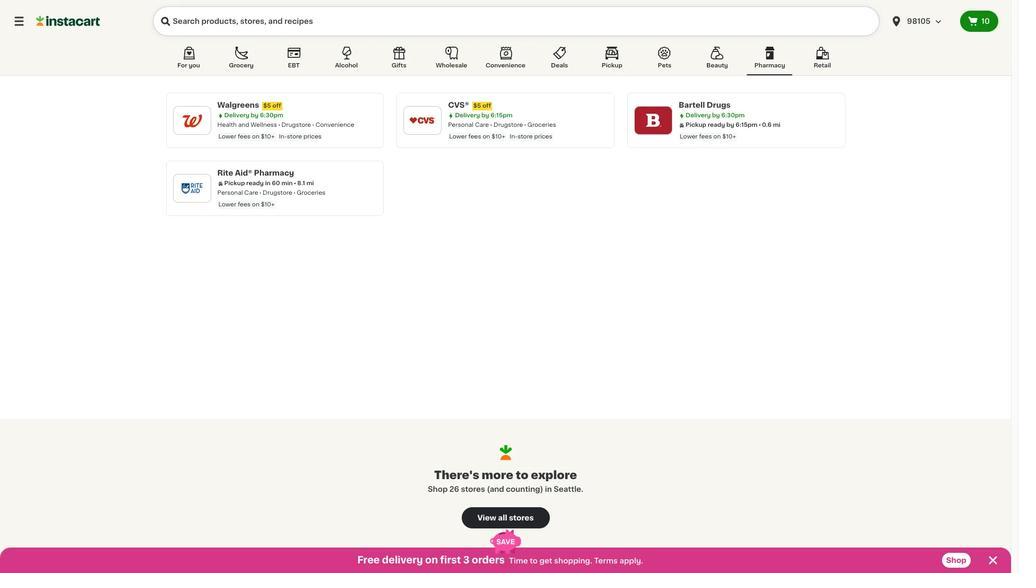 Task type: vqa. For each thing, say whether or not it's contained in the screenshot.
SCIENCE to the top
no



Task type: locate. For each thing, give the bounding box(es) containing it.
1 vertical spatial personal
[[217, 190, 243, 196]]

1 horizontal spatial to
[[530, 557, 538, 565]]

0 vertical spatial in
[[265, 181, 271, 186]]

ready
[[708, 122, 725, 128], [246, 181, 264, 186]]

6:30pm
[[260, 113, 283, 118], [722, 113, 745, 118]]

0 vertical spatial shop
[[428, 486, 448, 493]]

pickup right deals
[[602, 63, 623, 68]]

6:30pm up pickup ready by 6:15pm
[[722, 113, 745, 118]]

lower fees on $10+
[[680, 134, 736, 140], [218, 202, 275, 208]]

pharmacy up 60
[[254, 169, 294, 177]]

0 vertical spatial mi
[[773, 122, 781, 128]]

off up health and wellness drugstore convenience
[[272, 103, 281, 109]]

care down pickup ready in 60 min
[[244, 190, 258, 196]]

1 prices from the left
[[304, 134, 322, 140]]

1 horizontal spatial store
[[518, 134, 533, 140]]

off inside walgreens $5 off
[[272, 103, 281, 109]]

0 vertical spatial stores
[[461, 486, 485, 493]]

1 vertical spatial lower fees on $10+
[[218, 202, 275, 208]]

off
[[272, 103, 281, 109], [483, 103, 491, 109]]

0 horizontal spatial shop
[[428, 486, 448, 493]]

apply.
[[620, 557, 643, 565]]

0 vertical spatial personal
[[448, 122, 474, 128]]

convenience button
[[481, 45, 530, 75]]

lower fees on $10+ for aid®
[[218, 202, 275, 208]]

ready down rite aid® pharmacy
[[246, 181, 264, 186]]

0 horizontal spatial lower fees on $10+ in-store prices
[[218, 134, 322, 140]]

1 horizontal spatial lower fees on $10+ in-store prices
[[449, 134, 553, 140]]

by
[[251, 113, 259, 118], [482, 113, 489, 118], [712, 113, 720, 118], [727, 122, 734, 128]]

1 horizontal spatial groceries
[[528, 122, 556, 128]]

6:30pm for drugstore
[[260, 113, 283, 118]]

1 vertical spatial in
[[545, 486, 552, 493]]

1 vertical spatial pickup
[[686, 122, 707, 128]]

1 vertical spatial mi
[[307, 181, 314, 186]]

walgreens logo image
[[178, 107, 206, 134]]

0 horizontal spatial pharmacy
[[254, 169, 294, 177]]

drugstore down delivery by 6:15pm
[[494, 122, 523, 128]]

rite aid® pharmacy
[[217, 169, 294, 177]]

1 horizontal spatial pharmacy
[[755, 63, 785, 68]]

to inside free delivery on first 3 orders time to get shopping. terms apply.
[[530, 557, 538, 565]]

1 horizontal spatial in-
[[510, 134, 518, 140]]

to left get
[[530, 557, 538, 565]]

delivery by 6:30pm
[[224, 113, 283, 118], [686, 113, 745, 118]]

drugstore for 8.1 mi
[[263, 190, 292, 196]]

personal care drugstore groceries down delivery by 6:15pm
[[448, 122, 556, 128]]

pets
[[658, 63, 672, 68]]

2 in- from the left
[[510, 134, 518, 140]]

1 vertical spatial to
[[530, 557, 538, 565]]

view
[[478, 514, 496, 522]]

$5
[[263, 103, 271, 109], [473, 103, 481, 109]]

personal care drugstore groceries down 60
[[217, 190, 326, 196]]

alcohol button
[[324, 45, 369, 75]]

time
[[509, 557, 528, 565]]

mi for 8.1 mi
[[307, 181, 314, 186]]

2 off from the left
[[483, 103, 491, 109]]

0.6 mi
[[762, 122, 781, 128]]

fees down pickup ready in 60 min
[[238, 202, 251, 208]]

mi right the "8.1"
[[307, 181, 314, 186]]

store for cvs®
[[518, 134, 533, 140]]

stores right 26
[[461, 486, 485, 493]]

0 horizontal spatial delivery by 6:30pm
[[224, 113, 283, 118]]

0 horizontal spatial stores
[[461, 486, 485, 493]]

6:15pm down cvs® $5 off
[[491, 113, 513, 118]]

1 horizontal spatial convenience
[[486, 63, 526, 68]]

1 vertical spatial 6:15pm
[[736, 122, 758, 128]]

0 vertical spatial 6:15pm
[[491, 113, 513, 118]]

shop inside button
[[947, 557, 967, 564]]

pharmacy right beauty
[[755, 63, 785, 68]]

1 delivery from the left
[[224, 113, 249, 118]]

free
[[357, 556, 380, 565]]

off for walgreens
[[272, 103, 281, 109]]

groceries
[[528, 122, 556, 128], [297, 190, 326, 196]]

shop left close icon
[[947, 557, 967, 564]]

1 horizontal spatial personal care drugstore groceries
[[448, 122, 556, 128]]

close image
[[987, 554, 1000, 567]]

pets button
[[642, 45, 688, 75]]

personal care drugstore groceries for delivery by 6:15pm
[[448, 122, 556, 128]]

$5 up wellness on the top of the page
[[263, 103, 271, 109]]

delivery
[[224, 113, 249, 118], [455, 113, 480, 118], [686, 113, 711, 118]]

2 horizontal spatial delivery
[[686, 113, 711, 118]]

in left 60
[[265, 181, 271, 186]]

1 vertical spatial personal care drugstore groceries
[[217, 190, 326, 196]]

lower fees on $10+ in-store prices down wellness on the top of the page
[[218, 134, 322, 140]]

0 horizontal spatial delivery
[[224, 113, 249, 118]]

0 vertical spatial groceries
[[528, 122, 556, 128]]

cvs®
[[448, 101, 469, 109]]

0 horizontal spatial care
[[244, 190, 258, 196]]

0 horizontal spatial 6:30pm
[[260, 113, 283, 118]]

personal down cvs®
[[448, 122, 474, 128]]

0 horizontal spatial prices
[[304, 134, 322, 140]]

delivery down bartell
[[686, 113, 711, 118]]

0 horizontal spatial lower fees on $10+
[[218, 202, 275, 208]]

pickup down bartell
[[686, 122, 707, 128]]

2 horizontal spatial pickup
[[686, 122, 707, 128]]

6:15pm left '0.6'
[[736, 122, 758, 128]]

1 6:30pm from the left
[[260, 113, 283, 118]]

0 horizontal spatial off
[[272, 103, 281, 109]]

save image
[[490, 530, 521, 554]]

0 horizontal spatial mi
[[307, 181, 314, 186]]

0 horizontal spatial ready
[[246, 181, 264, 186]]

0 vertical spatial convenience
[[486, 63, 526, 68]]

None search field
[[153, 6, 880, 36]]

1 horizontal spatial in
[[545, 486, 552, 493]]

1 vertical spatial care
[[244, 190, 258, 196]]

on left the first
[[425, 556, 438, 565]]

lower
[[218, 134, 236, 140], [449, 134, 467, 140], [680, 134, 698, 140], [218, 202, 236, 208]]

aid®
[[235, 169, 252, 177]]

pickup
[[602, 63, 623, 68], [686, 122, 707, 128], [224, 181, 245, 186]]

to inside there's more to explore shop 26 stores (and counting) in seattle.
[[516, 470, 529, 481]]

care down delivery by 6:15pm
[[475, 122, 489, 128]]

1 $5 from the left
[[263, 103, 271, 109]]

delivery by 6:30pm down drugs
[[686, 113, 745, 118]]

1 horizontal spatial stores
[[509, 514, 534, 522]]

stores right all
[[509, 514, 534, 522]]

0 horizontal spatial $5
[[263, 103, 271, 109]]

store for walgreens
[[287, 134, 302, 140]]

personal down the 'rite'
[[217, 190, 243, 196]]

delivery
[[382, 556, 423, 565]]

1 horizontal spatial 6:30pm
[[722, 113, 745, 118]]

1 horizontal spatial $5
[[473, 103, 481, 109]]

1 lower fees on $10+ in-store prices from the left
[[218, 134, 322, 140]]

min
[[282, 181, 293, 186]]

0 horizontal spatial personal
[[217, 190, 243, 196]]

prices for cvs®
[[534, 134, 553, 140]]

stores
[[461, 486, 485, 493], [509, 514, 534, 522]]

lower fees on $10+ down pickup ready by 6:15pm
[[680, 134, 736, 140]]

drugstore right wellness on the top of the page
[[282, 122, 311, 128]]

off for cvs®
[[483, 103, 491, 109]]

health and wellness drugstore convenience
[[217, 122, 354, 128]]

to
[[516, 470, 529, 481], [530, 557, 538, 565]]

care for 8.1
[[244, 190, 258, 196]]

0 horizontal spatial pickup
[[224, 181, 245, 186]]

1 vertical spatial groceries
[[297, 190, 326, 196]]

all
[[498, 514, 507, 522]]

1 horizontal spatial off
[[483, 103, 491, 109]]

delivery down cvs® $5 off
[[455, 113, 480, 118]]

for
[[177, 63, 187, 68]]

1 in- from the left
[[279, 134, 287, 140]]

2 delivery by 6:30pm from the left
[[686, 113, 745, 118]]

1 horizontal spatial pickup
[[602, 63, 623, 68]]

1 vertical spatial ready
[[246, 181, 264, 186]]

1 horizontal spatial lower fees on $10+
[[680, 134, 736, 140]]

2 lower fees on $10+ in-store prices from the left
[[449, 134, 553, 140]]

lower down cvs®
[[449, 134, 467, 140]]

0 vertical spatial to
[[516, 470, 529, 481]]

wholesale button
[[429, 45, 475, 75]]

care
[[475, 122, 489, 128], [244, 190, 258, 196]]

pickup down aid®
[[224, 181, 245, 186]]

first
[[440, 556, 461, 565]]

0 horizontal spatial in-
[[279, 134, 287, 140]]

$10+ down delivery by 6:15pm
[[492, 134, 506, 140]]

1 vertical spatial pharmacy
[[254, 169, 294, 177]]

1 delivery by 6:30pm from the left
[[224, 113, 283, 118]]

for you button
[[166, 45, 212, 75]]

on
[[252, 134, 260, 140], [483, 134, 490, 140], [714, 134, 721, 140], [252, 202, 260, 208], [425, 556, 438, 565]]

bartell drugs
[[679, 101, 731, 109]]

in- for cvs®
[[510, 134, 518, 140]]

shop
[[428, 486, 448, 493], [947, 557, 967, 564]]

0 horizontal spatial store
[[287, 134, 302, 140]]

off up delivery by 6:15pm
[[483, 103, 491, 109]]

6:30pm up wellness on the top of the page
[[260, 113, 283, 118]]

in- down delivery by 6:15pm
[[510, 134, 518, 140]]

stores inside there's more to explore shop 26 stores (and counting) in seattle.
[[461, 486, 485, 493]]

fees down pickup ready by 6:15pm
[[699, 134, 712, 140]]

1 horizontal spatial care
[[475, 122, 489, 128]]

off inside cvs® $5 off
[[483, 103, 491, 109]]

personal care drugstore groceries
[[448, 122, 556, 128], [217, 190, 326, 196]]

$10+ down pickup ready by 6:15pm
[[723, 134, 736, 140]]

$5 for cvs®
[[473, 103, 481, 109]]

for you
[[177, 63, 200, 68]]

$5 inside walgreens $5 off
[[263, 103, 271, 109]]

there's more to explore shop 26 stores (and counting) in seattle.
[[428, 470, 583, 493]]

fees
[[238, 134, 251, 140], [469, 134, 481, 140], [699, 134, 712, 140], [238, 202, 251, 208]]

in- down health and wellness drugstore convenience
[[279, 134, 287, 140]]

in
[[265, 181, 271, 186], [545, 486, 552, 493]]

delivery by 6:15pm
[[455, 113, 513, 118]]

delivery for cvs®
[[455, 113, 480, 118]]

in inside there's more to explore shop 26 stores (and counting) in seattle.
[[545, 486, 552, 493]]

shop left 26
[[428, 486, 448, 493]]

in down explore
[[545, 486, 552, 493]]

1 horizontal spatial prices
[[534, 134, 553, 140]]

$5 inside cvs® $5 off
[[473, 103, 481, 109]]

3 delivery from the left
[[686, 113, 711, 118]]

in-
[[279, 134, 287, 140], [510, 134, 518, 140]]

0 vertical spatial lower fees on $10+
[[680, 134, 736, 140]]

1 horizontal spatial personal
[[448, 122, 474, 128]]

pickup inside button
[[602, 63, 623, 68]]

0 horizontal spatial to
[[516, 470, 529, 481]]

1 vertical spatial stores
[[509, 514, 534, 522]]

you
[[189, 63, 200, 68]]

beauty button
[[695, 45, 740, 75]]

2 delivery from the left
[[455, 113, 480, 118]]

pickup ready in 60 min
[[224, 181, 293, 186]]

stores inside button
[[509, 514, 534, 522]]

0 vertical spatial ready
[[708, 122, 725, 128]]

delivery by 6:30pm for 0.6 mi
[[686, 113, 745, 118]]

pickup for pickup
[[602, 63, 623, 68]]

1 horizontal spatial delivery
[[455, 113, 480, 118]]

0 vertical spatial personal care drugstore groceries
[[448, 122, 556, 128]]

on down pickup ready in 60 min
[[252, 202, 260, 208]]

0 horizontal spatial personal care drugstore groceries
[[217, 190, 326, 196]]

$5 up delivery by 6:15pm
[[473, 103, 481, 109]]

mi right '0.6'
[[773, 122, 781, 128]]

1 vertical spatial shop
[[947, 557, 967, 564]]

1 horizontal spatial shop
[[947, 557, 967, 564]]

1 store from the left
[[287, 134, 302, 140]]

0.6
[[762, 122, 772, 128]]

by for the walgreens logo
[[251, 113, 259, 118]]

2 $5 from the left
[[473, 103, 481, 109]]

delivery down walgreens
[[224, 113, 249, 118]]

mi
[[773, 122, 781, 128], [307, 181, 314, 186]]

60
[[272, 181, 280, 186]]

lower fees on $10+ down pickup ready in 60 min
[[218, 202, 275, 208]]

6:15pm
[[491, 113, 513, 118], [736, 122, 758, 128]]

lower fees on $10+ for drugs
[[680, 134, 736, 140]]

shop button
[[942, 553, 971, 568]]

ready down drugs
[[708, 122, 725, 128]]

to up counting)
[[516, 470, 529, 481]]

convenience
[[486, 63, 526, 68], [316, 122, 354, 128]]

wellness
[[251, 122, 277, 128]]

0 horizontal spatial groceries
[[297, 190, 326, 196]]

1 off from the left
[[272, 103, 281, 109]]

ready for by
[[708, 122, 725, 128]]

store
[[287, 134, 302, 140], [518, 134, 533, 140]]

0 vertical spatial pickup
[[602, 63, 623, 68]]

26
[[450, 486, 459, 493]]

view all stores button
[[462, 508, 550, 529]]

1 horizontal spatial mi
[[773, 122, 781, 128]]

1 horizontal spatial ready
[[708, 122, 725, 128]]

lower fees on $10+ in-store prices for cvs®
[[449, 134, 553, 140]]

2 prices from the left
[[534, 134, 553, 140]]

2 vertical spatial pickup
[[224, 181, 245, 186]]

orders
[[472, 556, 505, 565]]

2 6:30pm from the left
[[722, 113, 745, 118]]

0 vertical spatial care
[[475, 122, 489, 128]]

lower fees on $10+ in-store prices
[[218, 134, 322, 140], [449, 134, 553, 140]]

2 store from the left
[[518, 134, 533, 140]]

0 horizontal spatial convenience
[[316, 122, 354, 128]]

prices for walgreens
[[304, 134, 322, 140]]

pharmacy
[[755, 63, 785, 68], [254, 169, 294, 177]]

0 vertical spatial pharmacy
[[755, 63, 785, 68]]

ready for in
[[246, 181, 264, 186]]

Search field
[[153, 6, 880, 36]]

lower fees on $10+ in-store prices down delivery by 6:15pm
[[449, 134, 553, 140]]

delivery by 6:30pm down walgreens $5 off
[[224, 113, 283, 118]]

1 horizontal spatial delivery by 6:30pm
[[686, 113, 745, 118]]

by for bartell drugs logo
[[712, 113, 720, 118]]

1 vertical spatial convenience
[[316, 122, 354, 128]]

prices
[[304, 134, 322, 140], [534, 134, 553, 140]]

drugstore down 60
[[263, 190, 292, 196]]

0 horizontal spatial in
[[265, 181, 271, 186]]

personal
[[448, 122, 474, 128], [217, 190, 243, 196]]



Task type: describe. For each thing, give the bounding box(es) containing it.
there's
[[434, 470, 479, 481]]

10
[[982, 18, 990, 25]]

cvs® logo image
[[409, 107, 437, 134]]

free delivery on first 3 orders time to get shopping. terms apply.
[[357, 556, 643, 565]]

shop inside there's more to explore shop 26 stores (and counting) in seattle.
[[428, 486, 448, 493]]

1 horizontal spatial 6:15pm
[[736, 122, 758, 128]]

retail button
[[800, 45, 846, 75]]

6:30pm for 0.6 mi
[[722, 113, 745, 118]]

by for "cvs® logo"
[[482, 113, 489, 118]]

groceries for 8.1 mi
[[297, 190, 326, 196]]

convenience inside button
[[486, 63, 526, 68]]

on down pickup ready by 6:15pm
[[714, 134, 721, 140]]

8.1
[[297, 181, 305, 186]]

lower fees on $10+ in-store prices for walgreens
[[218, 134, 322, 140]]

view all stores
[[478, 514, 534, 522]]

10 button
[[961, 11, 999, 32]]

0 horizontal spatial 6:15pm
[[491, 113, 513, 118]]

pickup for pickup ready by 6:15pm
[[686, 122, 707, 128]]

rite aid® pharmacy logo image
[[178, 175, 206, 202]]

personal care drugstore groceries for 8.1 mi
[[217, 190, 326, 196]]

rite
[[217, 169, 233, 177]]

counting)
[[506, 486, 543, 493]]

(and
[[487, 486, 504, 493]]

seattle.
[[554, 486, 583, 493]]

and
[[238, 122, 249, 128]]

groceries for delivery by 6:15pm
[[528, 122, 556, 128]]

get
[[540, 557, 553, 565]]

pickup for pickup ready in 60 min
[[224, 181, 245, 186]]

$10+ down wellness on the top of the page
[[261, 134, 275, 140]]

lower down bartell
[[680, 134, 698, 140]]

retail
[[814, 63, 831, 68]]

instacart image
[[36, 15, 100, 28]]

fees down and
[[238, 134, 251, 140]]

on down wellness on the top of the page
[[252, 134, 260, 140]]

view all stores link
[[462, 508, 550, 529]]

8.1 mi
[[297, 181, 314, 186]]

bartell drugs logo image
[[640, 107, 667, 134]]

grocery button
[[219, 45, 264, 75]]

explore
[[531, 470, 577, 481]]

care for delivery
[[475, 122, 489, 128]]

beauty
[[707, 63, 728, 68]]

pickup ready by 6:15pm
[[686, 122, 758, 128]]

drugstore for delivery by 6:15pm
[[494, 122, 523, 128]]

98105
[[907, 18, 931, 25]]

98105 button
[[884, 6, 961, 36]]

personal for delivery by 6:15pm
[[448, 122, 474, 128]]

health
[[217, 122, 237, 128]]

lower down the 'rite'
[[218, 202, 236, 208]]

wholesale
[[436, 63, 467, 68]]

$10+ down 60
[[261, 202, 275, 208]]

on down delivery by 6:15pm
[[483, 134, 490, 140]]

lower down health
[[218, 134, 236, 140]]

shopping.
[[554, 557, 592, 565]]

fees down delivery by 6:15pm
[[469, 134, 481, 140]]

deals button
[[537, 45, 583, 75]]

more
[[482, 470, 514, 481]]

ebt button
[[271, 45, 317, 75]]

walgreens $5 off
[[217, 101, 281, 109]]

delivery for walgreens
[[224, 113, 249, 118]]

cvs® $5 off
[[448, 101, 491, 109]]

gifts
[[392, 63, 407, 68]]

delivery by 6:30pm for drugstore
[[224, 113, 283, 118]]

ebt
[[288, 63, 300, 68]]

personal for 8.1 mi
[[217, 190, 243, 196]]

98105 button
[[890, 6, 954, 36]]

alcohol
[[335, 63, 358, 68]]

drugs
[[707, 101, 731, 109]]

pickup button
[[589, 45, 635, 75]]

deals
[[551, 63, 568, 68]]

3
[[463, 556, 470, 565]]

mi for 0.6 mi
[[773, 122, 781, 128]]

bartell
[[679, 101, 705, 109]]

grocery
[[229, 63, 254, 68]]

pharmacy button
[[747, 45, 793, 75]]

gifts button
[[376, 45, 422, 75]]

pharmacy inside button
[[755, 63, 785, 68]]

walgreens
[[217, 101, 259, 109]]

$5 for walgreens
[[263, 103, 271, 109]]

shop categories tab list
[[166, 45, 846, 75]]

terms
[[594, 557, 618, 565]]

in- for walgreens
[[279, 134, 287, 140]]



